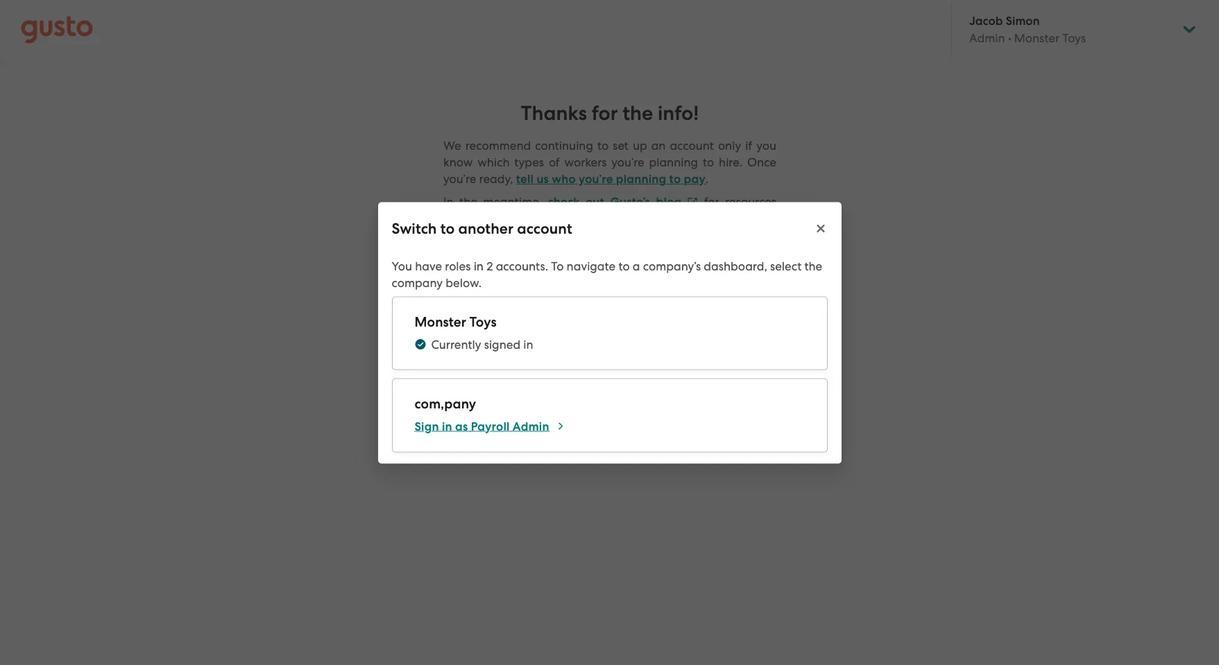 Task type: locate. For each thing, give the bounding box(es) containing it.
to right navigate
[[619, 259, 630, 273]]

the inside , select the company below.
[[805, 259, 823, 273]]

1 vertical spatial account
[[517, 219, 572, 237]]

1 horizontal spatial account
[[670, 139, 714, 153]]

account inside dialog
[[517, 219, 572, 237]]

1 horizontal spatial the
[[623, 101, 653, 126]]

the up the up
[[623, 101, 653, 126]]

in left as
[[442, 419, 452, 434]]

we
[[443, 139, 461, 153]]

accounts.
[[496, 259, 548, 273]]

us right give
[[574, 212, 586, 226]]

,
[[764, 259, 767, 273]]

you have roles in 2 accounts. to navigate to a company's dashboard
[[392, 259, 764, 273]]

switch
[[392, 219, 437, 237]]

to down in the meantime,
[[486, 212, 497, 226]]

a left call at the top
[[589, 212, 597, 226]]

hiring
[[500, 212, 531, 226]]

dialog main content element
[[378, 249, 841, 464]]

1 vertical spatial for
[[704, 195, 719, 209]]

the right select
[[805, 259, 823, 273]]

the for company
[[805, 259, 823, 273]]

planning up gusto's
[[616, 172, 666, 187]]

1 vertical spatial in
[[523, 337, 533, 351]]

for up 5365
[[704, 195, 719, 209]]

0 vertical spatial the
[[623, 101, 653, 126]]

to left the set
[[597, 139, 609, 153]]

to left pay
[[669, 172, 681, 187]]

0 horizontal spatial the
[[459, 195, 477, 209]]

0 vertical spatial account
[[670, 139, 714, 153]]

(888) 675-5365 link
[[636, 212, 719, 227]]

account right an
[[670, 139, 714, 153]]

in
[[474, 259, 484, 273], [523, 337, 533, 351], [442, 419, 452, 434]]

the up related
[[459, 195, 477, 209]]

company's
[[643, 259, 701, 273]]

the
[[623, 101, 653, 126], [459, 195, 477, 209], [805, 259, 823, 273]]

for up the set
[[592, 101, 618, 126]]

sign in as payroll admin
[[415, 419, 549, 434]]

account menu element
[[951, 0, 1198, 59]]

0 horizontal spatial for
[[592, 101, 618, 126]]

1 vertical spatial the
[[459, 195, 477, 209]]

0 vertical spatial in
[[474, 259, 484, 273]]

1 horizontal spatial a
[[633, 259, 640, 273]]

to inside dialog main content element
[[619, 259, 630, 273]]

1 horizontal spatial us
[[574, 212, 586, 226]]

0 horizontal spatial a
[[589, 212, 597, 226]]

you're down know
[[443, 172, 476, 186]]

0 horizontal spatial account
[[517, 219, 572, 237]]

call
[[599, 212, 618, 226]]

in
[[443, 195, 454, 209]]

have
[[415, 259, 442, 273]]

2 vertical spatial the
[[805, 259, 823, 273]]

types
[[514, 155, 544, 169]]

currently
[[431, 337, 481, 351]]

of
[[549, 155, 560, 169]]

in the meantime,
[[443, 195, 542, 209]]

us
[[537, 172, 549, 187], [574, 212, 586, 226]]

planning
[[649, 155, 698, 169], [616, 172, 666, 187]]

you
[[392, 259, 412, 273]]

planning down an
[[649, 155, 698, 169]]

you're
[[612, 155, 644, 169], [443, 172, 476, 186], [579, 172, 613, 187]]

in left '2' on the left of page
[[474, 259, 484, 273]]

at
[[621, 212, 633, 226]]

payroll
[[471, 419, 510, 434]]

0 horizontal spatial us
[[537, 172, 549, 187]]

thanks
[[521, 101, 587, 126]]

1 vertical spatial a
[[633, 259, 640, 273]]

account down check on the left top of the page
[[517, 219, 572, 237]]

planning inside "we recommend continuing to set up an account only if you know which types of workers you're planning to hire. once you're ready,"
[[649, 155, 698, 169]]

company
[[392, 276, 443, 289]]

you
[[757, 139, 777, 153]]

blog
[[656, 195, 682, 210]]

to up .
[[703, 155, 714, 169]]

a
[[589, 212, 597, 226], [633, 259, 640, 273]]

for
[[592, 101, 618, 126], [704, 195, 719, 209]]

hire.
[[719, 155, 743, 169]]

switch to another account
[[392, 219, 572, 237]]

roles
[[445, 259, 471, 273]]

once
[[747, 155, 777, 169]]

in right signed
[[523, 337, 533, 351]]

up
[[633, 139, 647, 153]]

to
[[597, 139, 609, 153], [703, 155, 714, 169], [669, 172, 681, 187], [486, 212, 497, 226], [440, 219, 455, 237], [619, 259, 630, 273]]

1 vertical spatial us
[[574, 212, 586, 226]]

.
[[706, 172, 709, 186]]

0 vertical spatial planning
[[649, 155, 698, 169]]

toys
[[470, 314, 497, 330]]

ready,
[[479, 172, 513, 186]]

an
[[651, 139, 666, 153]]

we recommend continuing to set up an account only if you know which types of workers you're planning to hire. once you're ready,
[[443, 139, 777, 186]]

0 horizontal spatial in
[[442, 419, 452, 434]]

us right tell
[[537, 172, 549, 187]]

a left company's on the top right of the page
[[633, 259, 640, 273]]

monster toys
[[415, 314, 497, 330]]

account
[[670, 139, 714, 153], [517, 219, 572, 237]]

2 horizontal spatial the
[[805, 259, 823, 273]]

0 vertical spatial a
[[589, 212, 597, 226]]

1 horizontal spatial for
[[704, 195, 719, 209]]

2 horizontal spatial in
[[523, 337, 533, 351]]

for resources related to hiring or give us a call at
[[443, 195, 777, 226]]



Task type: vqa. For each thing, say whether or not it's contained in the screenshot.
Monster Toys
yes



Task type: describe. For each thing, give the bounding box(es) containing it.
tell
[[516, 172, 534, 187]]

related
[[443, 212, 483, 226]]

another
[[458, 219, 514, 237]]

us inside for resources related to hiring or give us a call at
[[574, 212, 586, 226]]

meantime,
[[483, 195, 542, 209]]

check out gusto's blog
[[548, 195, 682, 210]]

for inside for resources related to hiring or give us a call at
[[704, 195, 719, 209]]

currently signed in
[[431, 337, 533, 351]]

0 vertical spatial for
[[592, 101, 618, 126]]

to
[[551, 259, 564, 273]]

pay
[[684, 172, 706, 187]]

(888)
[[636, 212, 664, 227]]

(888) 675-5365
[[636, 212, 719, 227]]

you're down workers
[[579, 172, 613, 187]]

navigate
[[567, 259, 616, 273]]

com,pany
[[415, 396, 476, 412]]

info!
[[658, 101, 699, 126]]

give
[[549, 212, 571, 226]]

1 horizontal spatial in
[[474, 259, 484, 273]]

675-
[[667, 212, 691, 227]]

0 vertical spatial us
[[537, 172, 549, 187]]

2 vertical spatial in
[[442, 419, 452, 434]]

out
[[586, 195, 604, 210]]

gusto's
[[610, 195, 650, 210]]

if
[[745, 139, 752, 153]]

a inside dialog
[[633, 259, 640, 273]]

tell us who you're planning to pay link
[[516, 172, 706, 187]]

switch to another account dialog
[[378, 202, 841, 464]]

only
[[718, 139, 741, 153]]

below.
[[446, 276, 482, 289]]

dashboard
[[704, 259, 764, 273]]

5365
[[691, 212, 719, 227]]

to inside for resources related to hiring or give us a call at
[[486, 212, 497, 226]]

workers
[[565, 155, 607, 169]]

continuing
[[535, 139, 593, 153]]

account inside "we recommend continuing to set up an account only if you know which types of workers you're planning to hire. once you're ready,"
[[670, 139, 714, 153]]

sign
[[415, 419, 439, 434]]

check
[[548, 195, 580, 210]]

a inside for resources related to hiring or give us a call at
[[589, 212, 597, 226]]

who
[[552, 172, 576, 187]]

thanks for the info!
[[521, 101, 699, 126]]

or
[[534, 212, 546, 226]]

, select the company below.
[[392, 259, 823, 289]]

resources
[[725, 195, 777, 209]]

as
[[455, 419, 468, 434]]

monster
[[415, 314, 466, 330]]

you're down the set
[[612, 155, 644, 169]]

check out gusto's blog link
[[548, 195, 698, 210]]

signed
[[484, 337, 521, 351]]

tell us who you're planning to pay .
[[516, 172, 709, 187]]

to down in
[[440, 219, 455, 237]]

admin
[[513, 419, 549, 434]]

2
[[487, 259, 493, 273]]

select
[[770, 259, 802, 273]]

home image
[[21, 16, 93, 43]]

the for info!
[[623, 101, 653, 126]]

know
[[443, 155, 473, 169]]

recommend
[[465, 139, 531, 153]]

1 vertical spatial planning
[[616, 172, 666, 187]]

which
[[478, 155, 510, 169]]

set
[[613, 139, 629, 153]]



